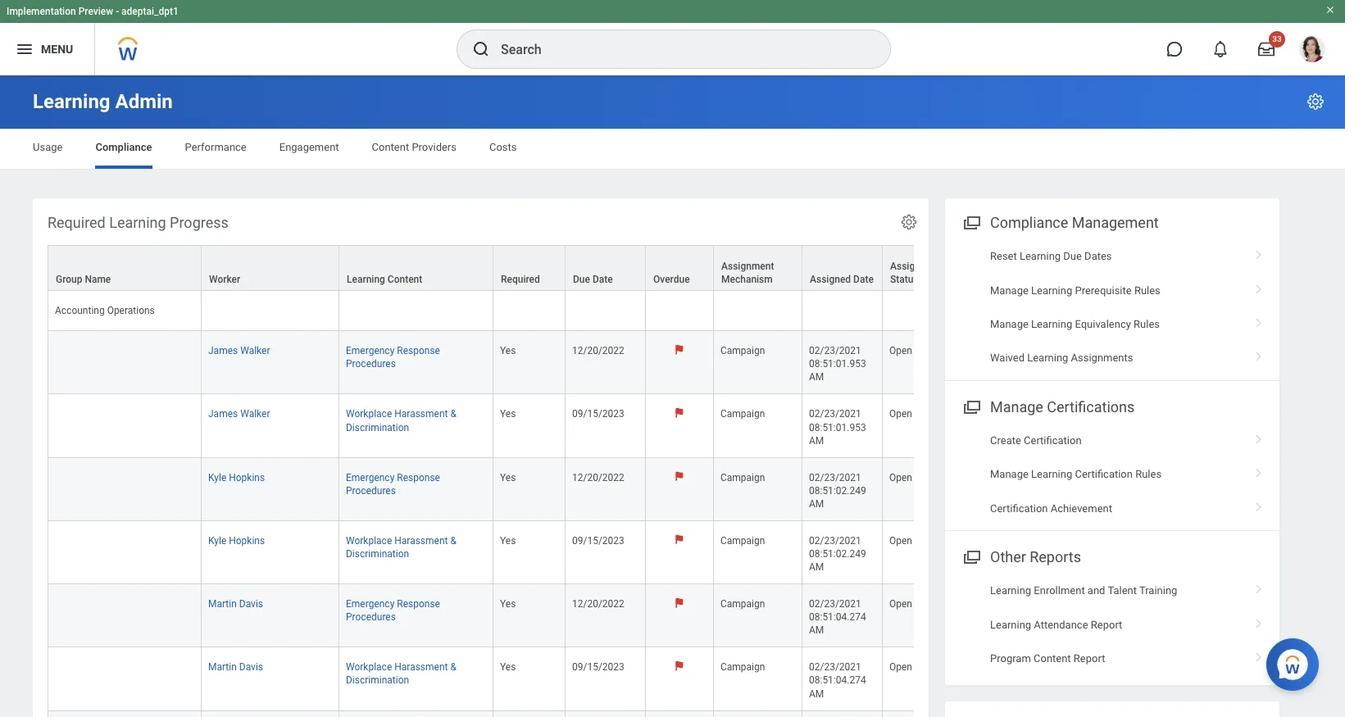 Task type: vqa. For each thing, say whether or not it's contained in the screenshot.
Kyle
yes



Task type: describe. For each thing, give the bounding box(es) containing it.
5 row from the top
[[48, 521, 972, 585]]

due inside popup button
[[573, 274, 590, 285]]

manage learning equivalency rules link
[[945, 307, 1280, 341]]

james walker link for workplace
[[208, 405, 270, 420]]

discrimination for kyle hopkins
[[346, 549, 409, 560]]

4 yes from the top
[[500, 535, 516, 547]]

yes for workplace's the martin davis link
[[500, 662, 516, 674]]

talent
[[1108, 585, 1137, 597]]

02/23/2021 for 4th campaign element from the bottom open element
[[809, 472, 862, 484]]

open for open element associated with sixth campaign element from the bottom of the required learning progress element
[[890, 345, 913, 357]]

program content report link
[[945, 642, 1280, 676]]

08:51:04.274 for 09/15/2023
[[809, 675, 866, 687]]

33
[[1273, 34, 1282, 43]]

open for second campaign element from the top of the required learning progress element open element
[[890, 409, 913, 420]]

kyle hopkins for emergency
[[208, 472, 265, 484]]

workplace harassment & discrimination for james walker
[[346, 409, 457, 433]]

reset
[[991, 250, 1017, 262]]

discrimination for martin davis
[[346, 675, 409, 687]]

response for hopkins
[[397, 472, 440, 484]]

other reports
[[991, 549, 1082, 566]]

waived learning assignments
[[991, 352, 1134, 364]]

12/20/2022 for 02/23/2021 08:51:01.953 am
[[572, 345, 625, 357]]

02/23/2021 08:51:02.249 am for 09/15/2023
[[809, 535, 869, 573]]

emergency for davis
[[346, 599, 395, 610]]

open element for second campaign element from the top of the required learning progress element
[[890, 405, 913, 420]]

08:51:04.274 for 12/20/2022
[[809, 612, 866, 623]]

content for learning
[[388, 274, 423, 285]]

dates
[[1085, 250, 1112, 262]]

6 row from the top
[[48, 585, 972, 648]]

02/23/2021 08:51:04.274 am for 09/15/2023
[[809, 662, 869, 700]]

compliance for compliance management
[[991, 214, 1069, 231]]

am for 4th campaign element from the bottom
[[809, 498, 824, 510]]

chevron right image for manage learning equivalency rules
[[1249, 312, 1270, 329]]

group name column header
[[48, 245, 202, 292]]

workplace harassment & discrimination for kyle hopkins
[[346, 535, 457, 560]]

0 vertical spatial certification
[[1024, 434, 1082, 447]]

implementation preview -   adeptai_dpt1
[[7, 6, 179, 17]]

management
[[1072, 214, 1159, 231]]

due date button
[[566, 246, 645, 290]]

waived
[[991, 352, 1025, 364]]

4 row from the top
[[48, 458, 972, 521]]

manage for manage learning prerequisite rules
[[991, 284, 1029, 296]]

reset learning due dates link
[[945, 240, 1280, 273]]

yes for emergency the martin davis link
[[500, 599, 516, 610]]

02/23/2021 08:51:02.249 am for 12/20/2022
[[809, 472, 869, 510]]

procedures for martin davis
[[346, 612, 396, 623]]

harassment for hopkins
[[395, 535, 448, 547]]

rules for manage certifications
[[1136, 468, 1162, 481]]

engagement
[[279, 141, 339, 153]]

adeptai_dpt1
[[121, 6, 179, 17]]

assigned date
[[810, 274, 874, 285]]

kyle hopkins link for emergency
[[208, 469, 265, 484]]

assignment mechanism button
[[714, 246, 802, 290]]

chevron right image for reset learning due dates
[[1249, 244, 1270, 261]]

report for learning attendance report
[[1091, 619, 1123, 631]]

inbox large image
[[1259, 41, 1275, 57]]

2 campaign element from the top
[[721, 405, 765, 420]]

justify image
[[15, 39, 34, 59]]

waived learning assignments link
[[945, 341, 1280, 375]]

5 campaign element from the top
[[721, 595, 765, 610]]

09/15/2023 for 02/23/2021 08:51:04.274 am
[[572, 662, 625, 674]]

08:51:02.249 for 12/20/2022
[[809, 485, 866, 497]]

status
[[891, 274, 919, 285]]

date for assigned date
[[854, 274, 874, 285]]

1 vertical spatial rules
[[1134, 318, 1160, 330]]

menu group image for other reports
[[960, 545, 982, 567]]

12/20/2022 for 02/23/2021 08:51:02.249 am
[[572, 472, 625, 484]]

learning attendance report link
[[945, 608, 1280, 642]]

manage learning certification rules
[[991, 468, 1162, 481]]

martin davis link for emergency
[[208, 595, 263, 610]]

due date
[[573, 274, 613, 285]]

open element for 3rd campaign element from the bottom
[[890, 532, 913, 547]]

content for program
[[1034, 653, 1071, 665]]

group name button
[[48, 246, 201, 290]]

assignment mechanism
[[722, 261, 774, 285]]

content providers
[[372, 141, 457, 153]]

manage learning certification rules link
[[945, 458, 1280, 492]]

list for reports
[[945, 574, 1280, 676]]

close environment banner image
[[1326, 5, 1336, 15]]

hopkins for emergency
[[229, 472, 265, 484]]

assignment for status
[[891, 261, 943, 272]]

8 row from the top
[[48, 711, 972, 717]]

compliance management
[[991, 214, 1159, 231]]

kyle for emergency response procedures
[[208, 472, 227, 484]]

due date column header
[[566, 245, 646, 292]]

rules for compliance management
[[1135, 284, 1161, 296]]

open element for 4th campaign element from the bottom
[[890, 469, 913, 484]]

am for second campaign element from the top of the required learning progress element
[[809, 435, 824, 447]]

reset learning due dates
[[991, 250, 1112, 262]]

chevron right image for certification achievement
[[1249, 497, 1270, 513]]

create certification
[[991, 434, 1082, 447]]

certification achievement link
[[945, 492, 1280, 526]]

-
[[116, 6, 119, 17]]

workplace harassment & discrimination link for martin davis
[[346, 659, 457, 687]]

prerequisite
[[1075, 284, 1132, 296]]

09/15/2023 for 02/23/2021 08:51:01.953 am
[[572, 409, 625, 420]]

menu button
[[0, 23, 95, 75]]

enrollment
[[1034, 585, 1085, 597]]

overdue button
[[646, 246, 713, 290]]

procedures for james walker
[[346, 359, 396, 370]]

usage
[[33, 141, 63, 153]]

assignment for mechanism
[[722, 261, 774, 272]]

workplace harassment & discrimination link for james walker
[[346, 405, 457, 433]]

assignment mechanism column header
[[714, 245, 803, 292]]

09/15/2023 for 02/23/2021 08:51:02.249 am
[[572, 535, 625, 547]]

learning attendance report
[[991, 619, 1123, 631]]

configure this page image
[[1306, 92, 1326, 112]]

learning enrollment and talent training link
[[945, 574, 1280, 608]]

1 campaign from the top
[[721, 345, 765, 357]]

compliance for compliance
[[95, 141, 152, 153]]

learning content
[[347, 274, 423, 285]]

program
[[991, 653, 1031, 665]]

Search Workday  search field
[[501, 31, 857, 67]]

group
[[56, 274, 82, 285]]

yes for 'james walker' link associated with workplace
[[500, 409, 516, 420]]

workplace for walker
[[346, 409, 392, 420]]

am for 2nd campaign element from the bottom
[[809, 625, 824, 637]]

02/23/2021 for open element for 2nd campaign element from the bottom
[[809, 599, 862, 610]]

08:51:01.953 for 12/20/2022
[[809, 359, 866, 370]]

emergency response procedures for james walker
[[346, 345, 440, 370]]

emergency response procedures for martin davis
[[346, 599, 440, 623]]

2 row from the top
[[48, 331, 972, 395]]

assigned date column header
[[803, 245, 883, 292]]

chevron right image for waived learning assignments
[[1249, 346, 1270, 363]]

02/23/2021 for open element for 3rd campaign element from the bottom
[[809, 535, 862, 547]]

assigned date button
[[803, 246, 882, 290]]

emergency response procedures link for martin davis
[[346, 595, 440, 623]]

required column header
[[494, 245, 566, 292]]

preview
[[78, 6, 113, 17]]

workplace for davis
[[346, 662, 392, 674]]

manage for manage learning certification rules
[[991, 468, 1029, 481]]

menu
[[41, 42, 73, 55]]

search image
[[471, 39, 491, 59]]

group name
[[56, 274, 111, 285]]

& for martin davis
[[451, 662, 457, 674]]

33 button
[[1249, 31, 1286, 67]]

02/23/2021 for open element associated with sixth campaign element from the top
[[809, 662, 862, 674]]

learning content button
[[339, 246, 493, 290]]

accounting
[[55, 305, 105, 317]]

6 campaign from the top
[[721, 662, 765, 674]]

open element for sixth campaign element from the top
[[890, 659, 913, 674]]

operations
[[107, 305, 155, 317]]

assigned
[[810, 274, 851, 285]]

discrimination for james walker
[[346, 422, 409, 433]]

5 campaign from the top
[[721, 599, 765, 610]]

menu banner
[[0, 0, 1346, 75]]

02/23/2021 for open element associated with sixth campaign element from the bottom of the required learning progress element
[[809, 345, 862, 357]]

2 vertical spatial certification
[[991, 502, 1048, 515]]



Task type: locate. For each thing, give the bounding box(es) containing it.
0 vertical spatial due
[[1064, 250, 1082, 262]]

certification down manage certifications at bottom right
[[1024, 434, 1082, 447]]

progress
[[170, 214, 229, 231]]

james for emergency response procedures
[[208, 345, 238, 357]]

1 workplace from the top
[[346, 409, 392, 420]]

1 vertical spatial certification
[[1075, 468, 1133, 481]]

0 vertical spatial required
[[48, 214, 106, 231]]

certification down create certification link
[[1075, 468, 1133, 481]]

required inside popup button
[[501, 274, 540, 285]]

martin davis
[[208, 599, 263, 610], [208, 662, 263, 674]]

1 james walker from the top
[[208, 345, 270, 357]]

1 vertical spatial compliance
[[991, 214, 1069, 231]]

5 02/23/2021 from the top
[[809, 599, 862, 610]]

configure required learning progress image
[[900, 213, 918, 231]]

list for management
[[945, 240, 1280, 375]]

required learning progress
[[48, 214, 229, 231]]

compliance up reset learning due dates
[[991, 214, 1069, 231]]

1 02/23/2021 08:51:04.274 am from the top
[[809, 599, 869, 637]]

menu group image
[[960, 395, 982, 417]]

2 assignment from the left
[[891, 261, 943, 272]]

2 martin davis link from the top
[[208, 659, 263, 674]]

02/23/2021
[[809, 345, 862, 357], [809, 409, 862, 420], [809, 472, 862, 484], [809, 535, 862, 547], [809, 599, 862, 610], [809, 662, 862, 674]]

date
[[593, 274, 613, 285], [854, 274, 874, 285]]

1 horizontal spatial compliance
[[991, 214, 1069, 231]]

4 campaign from the top
[[721, 535, 765, 547]]

providers
[[412, 141, 457, 153]]

list for certifications
[[945, 424, 1280, 526]]

campaign element
[[721, 342, 765, 357], [721, 405, 765, 420], [721, 469, 765, 484], [721, 532, 765, 547], [721, 595, 765, 610], [721, 659, 765, 674]]

rules down create certification link
[[1136, 468, 1162, 481]]

1 am from the top
[[809, 372, 824, 383]]

program content report
[[991, 653, 1106, 665]]

other
[[991, 549, 1026, 566]]

content
[[372, 141, 409, 153], [388, 274, 423, 285], [1034, 653, 1071, 665]]

am for sixth campaign element from the top
[[809, 688, 824, 700]]

chevron right image inside create certification link
[[1249, 429, 1270, 445]]

2 hopkins from the top
[[229, 535, 265, 547]]

required learning progress element
[[33, 198, 972, 717]]

2 date from the left
[[854, 274, 874, 285]]

2 campaign from the top
[[721, 409, 765, 420]]

2 discrimination from the top
[[346, 549, 409, 560]]

menu group image
[[960, 211, 982, 233], [960, 545, 982, 567]]

1 vertical spatial kyle hopkins link
[[208, 532, 265, 547]]

emergency response procedures link for kyle hopkins
[[346, 469, 440, 497]]

performance
[[185, 141, 247, 153]]

notifications large image
[[1213, 41, 1229, 57]]

6 open from the top
[[890, 662, 913, 674]]

open element
[[890, 342, 913, 357], [890, 405, 913, 420], [890, 469, 913, 484], [890, 532, 913, 547], [890, 595, 913, 610], [890, 659, 913, 674]]

worker column header
[[202, 245, 339, 292]]

3 emergency from the top
[[346, 599, 395, 610]]

hopkins
[[229, 472, 265, 484], [229, 535, 265, 547]]

open for open element for 2nd campaign element from the bottom
[[890, 599, 913, 610]]

1 vertical spatial davis
[[239, 662, 263, 674]]

and
[[1088, 585, 1106, 597]]

manage for manage learning equivalency rules
[[991, 318, 1029, 330]]

admin
[[115, 90, 173, 113]]

02/23/2021 08:51:04.274 am
[[809, 599, 869, 637], [809, 662, 869, 700]]

0 vertical spatial hopkins
[[229, 472, 265, 484]]

0 vertical spatial emergency response procedures
[[346, 345, 440, 370]]

list containing learning enrollment and talent training
[[945, 574, 1280, 676]]

compliance
[[95, 141, 152, 153], [991, 214, 1069, 231]]

assignment
[[722, 261, 774, 272], [891, 261, 943, 272]]

martin for workplace harassment & discrimination
[[208, 662, 237, 674]]

manage certifications
[[991, 398, 1135, 416]]

2 vertical spatial procedures
[[346, 612, 396, 623]]

1 vertical spatial procedures
[[346, 485, 396, 497]]

2 vertical spatial harassment
[[395, 662, 448, 674]]

emergency for hopkins
[[346, 472, 395, 484]]

1 manage from the top
[[991, 284, 1029, 296]]

1 vertical spatial menu group image
[[960, 545, 982, 567]]

4 chevron right image from the top
[[1249, 613, 1270, 629]]

date inside popup button
[[593, 274, 613, 285]]

martin davis for emergency
[[208, 599, 263, 610]]

emergency response procedures
[[346, 345, 440, 370], [346, 472, 440, 497], [346, 599, 440, 623]]

tab list
[[16, 130, 1329, 169]]

2 vertical spatial list
[[945, 574, 1280, 676]]

08:51:04.274
[[809, 612, 866, 623], [809, 675, 866, 687]]

5 yes from the top
[[500, 599, 516, 610]]

1 menu group image from the top
[[960, 211, 982, 233]]

accounting operations
[[55, 305, 155, 317]]

2 08:51:04.274 from the top
[[809, 675, 866, 687]]

1 02/23/2021 from the top
[[809, 345, 862, 357]]

martin davis for workplace
[[208, 662, 263, 674]]

response
[[397, 345, 440, 357], [397, 472, 440, 484], [397, 599, 440, 610]]

1 vertical spatial 08:51:04.274
[[809, 675, 866, 687]]

1 date from the left
[[593, 274, 613, 285]]

0 vertical spatial report
[[1091, 619, 1123, 631]]

compliance inside tab list
[[95, 141, 152, 153]]

kyle hopkins for workplace
[[208, 535, 265, 547]]

0 vertical spatial james
[[208, 345, 238, 357]]

0 vertical spatial emergency
[[346, 345, 395, 357]]

procedures
[[346, 359, 396, 370], [346, 485, 396, 497], [346, 612, 396, 623]]

costs
[[490, 141, 517, 153]]

james for workplace harassment & discrimination
[[208, 409, 238, 420]]

chevron right image inside reset learning due dates link
[[1249, 244, 1270, 261]]

menu group image right configure required learning progress icon
[[960, 211, 982, 233]]

2 vertical spatial emergency response procedures
[[346, 599, 440, 623]]

0 vertical spatial 02/23/2021 08:51:04.274 am
[[809, 599, 869, 637]]

manage up waived
[[991, 318, 1029, 330]]

davis for workplace
[[239, 662, 263, 674]]

2 emergency response procedures link from the top
[[346, 469, 440, 497]]

2 emergency response procedures from the top
[[346, 472, 440, 497]]

achievement
[[1051, 502, 1113, 515]]

4 am from the top
[[809, 562, 824, 573]]

1 09/15/2023 from the top
[[572, 409, 625, 420]]

harassment
[[395, 409, 448, 420], [395, 535, 448, 547], [395, 662, 448, 674]]

0 vertical spatial davis
[[239, 599, 263, 610]]

martin davis link
[[208, 595, 263, 610], [208, 659, 263, 674]]

workplace for hopkins
[[346, 535, 392, 547]]

manage up create
[[991, 398, 1044, 416]]

1 emergency response procedures link from the top
[[346, 342, 440, 370]]

0 vertical spatial rules
[[1135, 284, 1161, 296]]

6 02/23/2021 from the top
[[809, 662, 862, 674]]

create
[[991, 434, 1022, 447]]

1 08:51:04.274 from the top
[[809, 612, 866, 623]]

required up accounting operations row
[[501, 274, 540, 285]]

1 vertical spatial emergency response procedures link
[[346, 469, 440, 497]]

row containing assignment mechanism
[[48, 245, 972, 292]]

1 vertical spatial 02/23/2021 08:51:04.274 am
[[809, 662, 869, 700]]

2 kyle hopkins from the top
[[208, 535, 265, 547]]

2 james from the top
[[208, 409, 238, 420]]

4 campaign element from the top
[[721, 532, 765, 547]]

profile logan mcneil image
[[1300, 36, 1326, 66]]

2 workplace from the top
[[346, 535, 392, 547]]

1 vertical spatial workplace harassment & discrimination
[[346, 535, 457, 560]]

worker
[[209, 274, 240, 285]]

& for james walker
[[451, 409, 457, 420]]

name
[[85, 274, 111, 285]]

0 vertical spatial walker
[[240, 345, 270, 357]]

1 vertical spatial emergency
[[346, 472, 395, 484]]

emergency
[[346, 345, 395, 357], [346, 472, 395, 484], [346, 599, 395, 610]]

1 emergency from the top
[[346, 345, 395, 357]]

overdue column header
[[646, 245, 714, 292]]

0 vertical spatial kyle hopkins link
[[208, 469, 265, 484]]

1 vertical spatial content
[[388, 274, 423, 285]]

0 vertical spatial menu group image
[[960, 211, 982, 233]]

0 vertical spatial harassment
[[395, 409, 448, 420]]

1 kyle hopkins from the top
[[208, 472, 265, 484]]

0 vertical spatial james walker link
[[208, 342, 270, 357]]

3 yes from the top
[[500, 472, 516, 484]]

1 vertical spatial james walker link
[[208, 405, 270, 420]]

3 harassment from the top
[[395, 662, 448, 674]]

1 vertical spatial 02/23/2021 08:51:02.249 am
[[809, 535, 869, 573]]

2 procedures from the top
[[346, 485, 396, 497]]

open element for sixth campaign element from the bottom of the required learning progress element
[[890, 342, 913, 357]]

chevron right image for manage learning certification rules
[[1249, 463, 1270, 479]]

list containing create certification
[[945, 424, 1280, 526]]

assignment up mechanism
[[722, 261, 774, 272]]

1 vertical spatial kyle
[[208, 535, 227, 547]]

overdue
[[654, 274, 690, 285]]

1 vertical spatial report
[[1074, 653, 1106, 665]]

0 horizontal spatial assignment
[[722, 261, 774, 272]]

0 vertical spatial martin
[[208, 599, 237, 610]]

1 vertical spatial 08:51:01.953
[[809, 422, 866, 433]]

emergency for walker
[[346, 345, 395, 357]]

08:51:02.249
[[809, 485, 866, 497], [809, 549, 866, 560]]

walker for workplace
[[240, 409, 270, 420]]

assignment status button
[[883, 246, 971, 290]]

08:51:01.953
[[809, 359, 866, 370], [809, 422, 866, 433]]

1 chevron right image from the top
[[1249, 244, 1270, 261]]

2 manage from the top
[[991, 318, 1029, 330]]

1 vertical spatial james walker
[[208, 409, 270, 420]]

martin
[[208, 599, 237, 610], [208, 662, 237, 674]]

manage learning prerequisite rules
[[991, 284, 1161, 296]]

0 vertical spatial martin davis link
[[208, 595, 263, 610]]

1 vertical spatial 08:51:02.249
[[809, 549, 866, 560]]

chevron right image inside program content report link
[[1249, 647, 1270, 663]]

chevron right image inside manage learning equivalency rules link
[[1249, 312, 1270, 329]]

kyle
[[208, 472, 227, 484], [208, 535, 227, 547]]

rules right prerequisite at the top of the page
[[1135, 284, 1161, 296]]

1 vertical spatial hopkins
[[229, 535, 265, 547]]

3 workplace harassment & discrimination link from the top
[[346, 659, 457, 687]]

chevron right image inside certification achievement link
[[1249, 497, 1270, 513]]

due right required column header
[[573, 274, 590, 285]]

due inside list
[[1064, 250, 1082, 262]]

0 vertical spatial 02/23/2021 08:51:02.249 am
[[809, 472, 869, 510]]

7 row from the top
[[48, 648, 972, 711]]

2 kyle hopkins link from the top
[[208, 532, 265, 547]]

2 am from the top
[[809, 435, 824, 447]]

chevron right image for create certification
[[1249, 429, 1270, 445]]

due
[[1064, 250, 1082, 262], [573, 274, 590, 285]]

2 vertical spatial rules
[[1136, 468, 1162, 481]]

1 vertical spatial response
[[397, 472, 440, 484]]

mechanism
[[722, 274, 773, 285]]

emergency response procedures link for james walker
[[346, 342, 440, 370]]

02/23/2021 08:51:02.249 am
[[809, 472, 869, 510], [809, 535, 869, 573]]

workplace harassment & discrimination link for kyle hopkins
[[346, 532, 457, 560]]

chevron right image inside the waived learning assignments link
[[1249, 346, 1270, 363]]

0 vertical spatial james walker
[[208, 345, 270, 357]]

learning admin main content
[[0, 75, 1346, 717]]

3 am from the top
[[809, 498, 824, 510]]

certification up other
[[991, 502, 1048, 515]]

date left overdue
[[593, 274, 613, 285]]

1 vertical spatial due
[[573, 274, 590, 285]]

compliance down admin
[[95, 141, 152, 153]]

date inside 'popup button'
[[854, 274, 874, 285]]

chevron right image inside "learning enrollment and talent training" link
[[1249, 579, 1270, 595]]

1 martin from the top
[[208, 599, 237, 610]]

content inside tab list
[[372, 141, 409, 153]]

1 vertical spatial 12/20/2022
[[572, 472, 625, 484]]

0 vertical spatial workplace harassment & discrimination
[[346, 409, 457, 433]]

manage down create
[[991, 468, 1029, 481]]

1 vertical spatial required
[[501, 274, 540, 285]]

02/23/2021 for second campaign element from the top of the required learning progress element open element
[[809, 409, 862, 420]]

response for davis
[[397, 599, 440, 610]]

2 james walker link from the top
[[208, 405, 270, 420]]

equivalency
[[1075, 318, 1131, 330]]

3 campaign from the top
[[721, 472, 765, 484]]

0 vertical spatial kyle hopkins
[[208, 472, 265, 484]]

attendance
[[1034, 619, 1089, 631]]

required
[[48, 214, 106, 231], [501, 274, 540, 285]]

3 list from the top
[[945, 574, 1280, 676]]

1 vertical spatial kyle hopkins
[[208, 535, 265, 547]]

manage down reset
[[991, 284, 1029, 296]]

required button
[[494, 246, 565, 290]]

6 yes from the top
[[500, 662, 516, 674]]

0 vertical spatial kyle
[[208, 472, 227, 484]]

manage
[[991, 284, 1029, 296], [991, 318, 1029, 330], [991, 398, 1044, 416], [991, 468, 1029, 481]]

1 vertical spatial discrimination
[[346, 549, 409, 560]]

2 response from the top
[[397, 472, 440, 484]]

2 vertical spatial discrimination
[[346, 675, 409, 687]]

4 manage from the top
[[991, 468, 1029, 481]]

2 vertical spatial emergency response procedures link
[[346, 595, 440, 623]]

1 list from the top
[[945, 240, 1280, 375]]

content inside list
[[1034, 653, 1071, 665]]

0 vertical spatial compliance
[[95, 141, 152, 153]]

2 menu group image from the top
[[960, 545, 982, 567]]

1 harassment from the top
[[395, 409, 448, 420]]

1 campaign element from the top
[[721, 342, 765, 357]]

certifications
[[1047, 398, 1135, 416]]

1 horizontal spatial required
[[501, 274, 540, 285]]

2 yes from the top
[[500, 409, 516, 420]]

12/20/2022 for 02/23/2021 08:51:04.274 am
[[572, 599, 625, 610]]

3 manage from the top
[[991, 398, 1044, 416]]

2 harassment from the top
[[395, 535, 448, 547]]

1 vertical spatial workplace
[[346, 535, 392, 547]]

0 vertical spatial 08:51:01.953
[[809, 359, 866, 370]]

assignments
[[1071, 352, 1134, 364]]

james walker
[[208, 345, 270, 357], [208, 409, 270, 420]]

implementation
[[7, 6, 76, 17]]

0 horizontal spatial date
[[593, 274, 613, 285]]

1 vertical spatial harassment
[[395, 535, 448, 547]]

2 workplace harassment & discrimination link from the top
[[346, 532, 457, 560]]

list containing reset learning due dates
[[945, 240, 1280, 375]]

3 & from the top
[[451, 662, 457, 674]]

2 vertical spatial workplace harassment & discrimination
[[346, 662, 457, 687]]

chevron right image inside learning attendance report link
[[1249, 613, 1270, 629]]

0 horizontal spatial compliance
[[95, 141, 152, 153]]

0 vertical spatial 12/20/2022
[[572, 345, 625, 357]]

2 chevron right image from the top
[[1249, 278, 1270, 295]]

5 open element from the top
[[890, 595, 913, 610]]

learning content column header
[[339, 245, 494, 292]]

3 12/20/2022 from the top
[[572, 599, 625, 610]]

open for 4th campaign element from the bottom open element
[[890, 472, 913, 484]]

report down "learning enrollment and talent training" link
[[1091, 619, 1123, 631]]

0 vertical spatial workplace harassment & discrimination link
[[346, 405, 457, 433]]

0 vertical spatial &
[[451, 409, 457, 420]]

learning enrollments/drops by registration status element
[[945, 702, 1280, 717]]

1 workplace harassment & discrimination link from the top
[[346, 405, 457, 433]]

2 & from the top
[[451, 535, 457, 547]]

2 vertical spatial workplace harassment & discrimination link
[[346, 659, 457, 687]]

emergency response procedures for kyle hopkins
[[346, 472, 440, 497]]

menu group image left other
[[960, 545, 982, 567]]

learning
[[33, 90, 110, 113], [109, 214, 166, 231], [1020, 250, 1061, 262], [347, 274, 385, 285], [1032, 284, 1073, 296], [1032, 318, 1073, 330], [1028, 352, 1069, 364], [1032, 468, 1073, 481], [991, 585, 1032, 597], [991, 619, 1032, 631]]

1 open element from the top
[[890, 342, 913, 357]]

report for program content report
[[1074, 653, 1106, 665]]

1 12/20/2022 from the top
[[572, 345, 625, 357]]

learning admin
[[33, 90, 173, 113]]

menu group image for compliance management
[[960, 211, 982, 233]]

training
[[1140, 585, 1178, 597]]

james walker link for emergency
[[208, 342, 270, 357]]

cell
[[202, 291, 339, 331], [339, 291, 494, 331], [494, 291, 566, 331], [566, 291, 646, 331], [646, 291, 714, 331], [714, 291, 803, 331], [803, 291, 883, 331], [48, 331, 202, 395], [48, 395, 202, 458], [48, 458, 202, 521], [48, 521, 202, 585], [48, 585, 202, 648], [48, 648, 202, 711], [48, 711, 202, 717], [202, 711, 339, 717], [339, 711, 494, 717], [494, 711, 566, 717], [566, 711, 646, 717], [646, 711, 714, 717], [714, 711, 803, 717], [803, 711, 883, 717], [883, 711, 972, 717]]

6 am from the top
[[809, 688, 824, 700]]

content inside popup button
[[388, 274, 423, 285]]

2 vertical spatial &
[[451, 662, 457, 674]]

1 vertical spatial emergency response procedures
[[346, 472, 440, 497]]

3 campaign element from the top
[[721, 469, 765, 484]]

workplace harassment & discrimination
[[346, 409, 457, 433], [346, 535, 457, 560], [346, 662, 457, 687]]

chevron right image inside manage learning prerequisite rules link
[[1249, 278, 1270, 295]]

3 response from the top
[[397, 599, 440, 610]]

1 row from the top
[[48, 245, 972, 292]]

1 vertical spatial 09/15/2023
[[572, 535, 625, 547]]

0 vertical spatial content
[[372, 141, 409, 153]]

assignment up status on the right top
[[891, 261, 943, 272]]

worker button
[[202, 246, 339, 290]]

2 vertical spatial content
[[1034, 653, 1071, 665]]

4 open from the top
[[890, 535, 913, 547]]

response for walker
[[397, 345, 440, 357]]

1 vertical spatial walker
[[240, 409, 270, 420]]

2 vertical spatial 09/15/2023
[[572, 662, 625, 674]]

2 vertical spatial response
[[397, 599, 440, 610]]

chevron right image for learning enrollment and talent training
[[1249, 579, 1270, 595]]

chevron right image for program content report
[[1249, 647, 1270, 663]]

0 vertical spatial 02/23/2021 08:51:01.953 am
[[809, 345, 869, 383]]

2 08:51:02.249 from the top
[[809, 549, 866, 560]]

1 horizontal spatial due
[[1064, 250, 1082, 262]]

kyle hopkins link
[[208, 469, 265, 484], [208, 532, 265, 547]]

6 campaign element from the top
[[721, 659, 765, 674]]

certification achievement
[[991, 502, 1113, 515]]

due left dates
[[1064, 250, 1082, 262]]

1 08:51:01.953 from the top
[[809, 359, 866, 370]]

3 row from the top
[[48, 395, 972, 458]]

chevron right image
[[1249, 244, 1270, 261], [1249, 278, 1270, 295], [1249, 463, 1270, 479], [1249, 497, 1270, 513], [1249, 579, 1270, 595], [1249, 647, 1270, 663]]

3 02/23/2021 from the top
[[809, 472, 862, 484]]

1 horizontal spatial assignment
[[891, 261, 943, 272]]

2 emergency from the top
[[346, 472, 395, 484]]

0 vertical spatial martin davis
[[208, 599, 263, 610]]

1 08:51:02.249 from the top
[[809, 485, 866, 497]]

0 horizontal spatial due
[[573, 274, 590, 285]]

required up group name
[[48, 214, 106, 231]]

create certification link
[[945, 424, 1280, 458]]

harassment for davis
[[395, 662, 448, 674]]

3 open element from the top
[[890, 469, 913, 484]]

date for due date
[[593, 274, 613, 285]]

james
[[208, 345, 238, 357], [208, 409, 238, 420]]

2 vertical spatial 12/20/2022
[[572, 599, 625, 610]]

3 open from the top
[[890, 472, 913, 484]]

& for kyle hopkins
[[451, 535, 457, 547]]

james walker for workplace
[[208, 409, 270, 420]]

rules
[[1135, 284, 1161, 296], [1134, 318, 1160, 330], [1136, 468, 1162, 481]]

martin for emergency response procedures
[[208, 599, 237, 610]]

0 vertical spatial 09/15/2023
[[572, 409, 625, 420]]

learning inside popup button
[[347, 274, 385, 285]]

3 chevron right image from the top
[[1249, 463, 1270, 479]]

rules right equivalency
[[1134, 318, 1160, 330]]

tab list inside learning admin main content
[[16, 130, 1329, 169]]

2 open from the top
[[890, 409, 913, 420]]

list
[[945, 240, 1280, 375], [945, 424, 1280, 526], [945, 574, 1280, 676]]

required for required
[[501, 274, 540, 285]]

tab list containing usage
[[16, 130, 1329, 169]]

1 vertical spatial 02/23/2021 08:51:01.953 am
[[809, 409, 869, 447]]

chevron right image
[[1249, 312, 1270, 329], [1249, 346, 1270, 363], [1249, 429, 1270, 445], [1249, 613, 1270, 629]]

2 02/23/2021 08:51:01.953 am from the top
[[809, 409, 869, 447]]

09/15/2023
[[572, 409, 625, 420], [572, 535, 625, 547], [572, 662, 625, 674]]

2 martin davis from the top
[[208, 662, 263, 674]]

2 chevron right image from the top
[[1249, 346, 1270, 363]]

1 discrimination from the top
[[346, 422, 409, 433]]

discrimination
[[346, 422, 409, 433], [346, 549, 409, 560], [346, 675, 409, 687]]

02/23/2021 08:51:01.953 am
[[809, 345, 869, 383], [809, 409, 869, 447]]

row
[[48, 245, 972, 292], [48, 331, 972, 395], [48, 395, 972, 458], [48, 458, 972, 521], [48, 521, 972, 585], [48, 585, 972, 648], [48, 648, 972, 711], [48, 711, 972, 717]]

02/23/2021 08:51:01.953 am for 12/20/2022
[[809, 345, 869, 383]]

3 09/15/2023 from the top
[[572, 662, 625, 674]]

chevron right image for learning attendance report
[[1249, 613, 1270, 629]]

am for sixth campaign element from the bottom of the required learning progress element
[[809, 372, 824, 383]]

0 vertical spatial list
[[945, 240, 1280, 375]]

0 vertical spatial procedures
[[346, 359, 396, 370]]

reports
[[1030, 549, 1082, 566]]

davis
[[239, 599, 263, 610], [239, 662, 263, 674]]

2 12/20/2022 from the top
[[572, 472, 625, 484]]

kyle for workplace harassment & discrimination
[[208, 535, 227, 547]]

1 vertical spatial martin
[[208, 662, 237, 674]]

report down learning attendance report link
[[1074, 653, 1106, 665]]

kyle hopkins link for workplace
[[208, 532, 265, 547]]

0 vertical spatial discrimination
[[346, 422, 409, 433]]

0 vertical spatial emergency response procedures link
[[346, 342, 440, 370]]

5 open from the top
[[890, 599, 913, 610]]

0 horizontal spatial required
[[48, 214, 106, 231]]

open for open element associated with sixth campaign element from the top
[[890, 662, 913, 674]]

manage learning prerequisite rules link
[[945, 273, 1280, 307]]

workplace harassment & discrimination for martin davis
[[346, 662, 457, 687]]

2 open element from the top
[[890, 405, 913, 420]]

4 open element from the top
[[890, 532, 913, 547]]

1 vertical spatial martin davis link
[[208, 659, 263, 674]]

1 martin davis link from the top
[[208, 595, 263, 610]]

accounting operations row
[[48, 291, 972, 331]]

1 vertical spatial workplace harassment & discrimination link
[[346, 532, 457, 560]]

learning enrollment and talent training
[[991, 585, 1178, 597]]

2 vertical spatial emergency
[[346, 599, 395, 610]]

date right assigned
[[854, 274, 874, 285]]

open element for 2nd campaign element from the bottom
[[890, 595, 913, 610]]

2 kyle from the top
[[208, 535, 227, 547]]

chevron right image inside manage learning certification rules link
[[1249, 463, 1270, 479]]

2 workplace harassment & discrimination from the top
[[346, 535, 457, 560]]

1 vertical spatial list
[[945, 424, 1280, 526]]

02/23/2021 08:51:04.274 am for 12/20/2022
[[809, 599, 869, 637]]

am for 3rd campaign element from the bottom
[[809, 562, 824, 573]]

assignment status
[[891, 261, 943, 285]]

6 chevron right image from the top
[[1249, 647, 1270, 663]]

1 & from the top
[[451, 409, 457, 420]]

1 horizontal spatial date
[[854, 274, 874, 285]]

assignment inside column header
[[722, 261, 774, 272]]

manage for manage certifications
[[991, 398, 1044, 416]]

1 vertical spatial james
[[208, 409, 238, 420]]

manage learning equivalency rules
[[991, 318, 1160, 330]]



